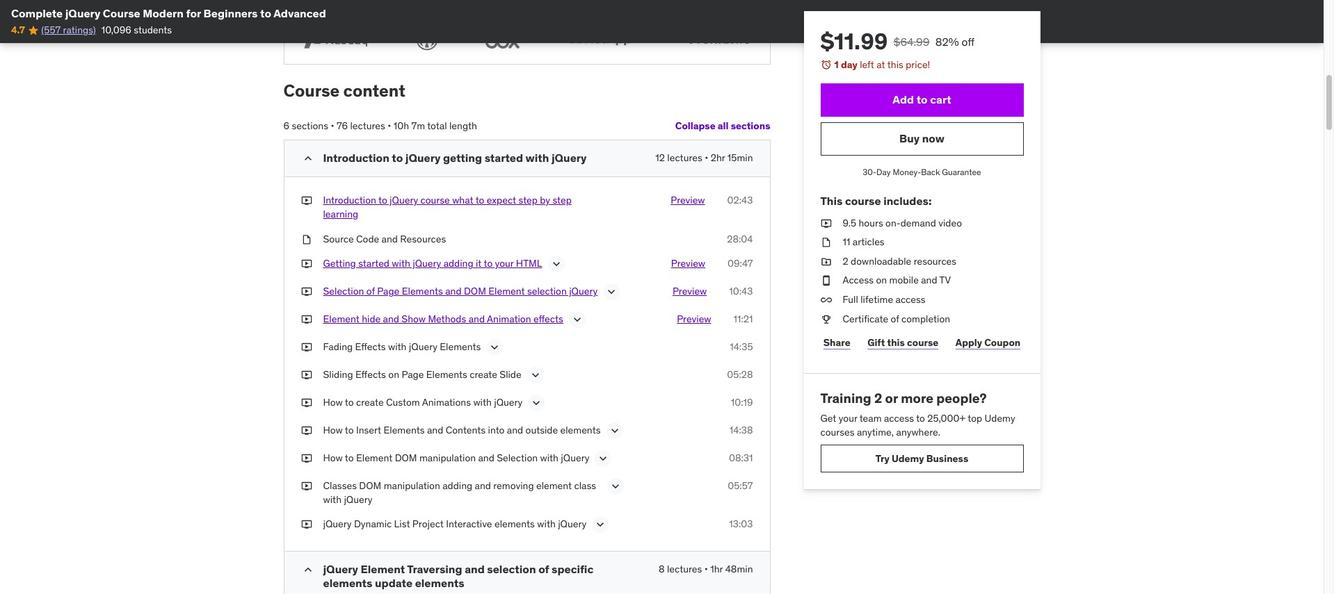 Task type: describe. For each thing, give the bounding box(es) containing it.
nasdaq image
[[295, 26, 375, 53]]

cart
[[931, 93, 952, 106]]

element inside button
[[323, 313, 360, 326]]

alarm image
[[821, 59, 832, 70]]

selection of page elements and dom element selection jquery button
[[323, 285, 598, 302]]

6 sections • 76 lectures • 10h 7m total length
[[284, 119, 477, 132]]

beginners
[[204, 6, 258, 20]]

eventbrite image
[[679, 26, 759, 53]]

video
[[939, 217, 962, 229]]

to down sliding
[[345, 397, 354, 409]]

buy now button
[[821, 122, 1024, 156]]

gift this course link
[[865, 329, 942, 357]]

• left '10h 7m'
[[388, 119, 391, 132]]

jquery inside introduction to jquery course what to expect step by step learning
[[390, 194, 418, 207]]

to left "insert"
[[345, 425, 354, 437]]

• for 8
[[705, 564, 708, 576]]

dynamic
[[354, 519, 392, 531]]

0 vertical spatial course
[[103, 6, 140, 20]]

sections inside dropdown button
[[731, 120, 771, 132]]

started inside the getting started with jquery adding it to your html button
[[358, 258, 390, 270]]

into
[[488, 425, 505, 437]]

1 vertical spatial on
[[389, 369, 399, 381]]

getting
[[443, 151, 482, 165]]

jquery element traversing and selection of specific elements update elements
[[323, 563, 594, 591]]

udemy inside training 2 or more people? get your team access to 25,000+ top udemy courses anytime, anywhere.
[[985, 413, 1016, 425]]

elements right the update
[[415, 577, 465, 591]]

classes
[[323, 480, 357, 493]]

on-
[[886, 217, 901, 229]]

list
[[394, 519, 410, 531]]

0 vertical spatial manipulation
[[420, 452, 476, 465]]

element
[[536, 480, 572, 493]]

share
[[824, 337, 851, 349]]

certificate
[[843, 313, 889, 325]]

try udemy business
[[876, 453, 969, 465]]

jquery inside "classes dom manipulation adding and removing element class with jquery"
[[344, 494, 373, 506]]

your inside training 2 or more people? get your team access to 25,000+ top udemy courses anytime, anywhere.
[[839, 413, 858, 425]]

access
[[843, 274, 874, 287]]

9.5 hours on-demand video
[[843, 217, 962, 229]]

• for 6
[[331, 119, 334, 132]]

collapse all sections
[[676, 120, 771, 132]]

14:38
[[730, 425, 753, 437]]

price!
[[906, 58, 931, 71]]

1 horizontal spatial course
[[845, 194, 881, 208]]

0 vertical spatial access
[[896, 294, 926, 306]]

11:21
[[734, 313, 753, 326]]

specific
[[552, 563, 594, 577]]

to up source code and resources
[[379, 194, 387, 207]]

complete
[[11, 6, 63, 20]]

1 vertical spatial dom
[[395, 452, 417, 465]]

off
[[962, 35, 975, 49]]

and right 'code'
[[382, 233, 398, 245]]

elements down removing at the left of page
[[495, 519, 535, 531]]

elements inside button
[[402, 285, 443, 298]]

10,096
[[101, 24, 131, 36]]

and down animations
[[427, 425, 443, 437]]

9.5
[[843, 217, 857, 229]]

animations
[[422, 397, 471, 409]]

with inside the getting started with jquery adding it to your html button
[[392, 258, 410, 270]]

05:57
[[728, 480, 753, 493]]

lifetime
[[861, 294, 894, 306]]

selection inside button
[[323, 285, 364, 298]]

at
[[877, 58, 886, 71]]

and down the into at the bottom
[[478, 452, 495, 465]]

introduction to jquery course what to expect step by step learning
[[323, 194, 572, 221]]

2 horizontal spatial course
[[907, 337, 939, 349]]

box image
[[479, 26, 526, 53]]

total
[[427, 119, 447, 132]]

2 step from the left
[[553, 194, 572, 207]]

slide
[[500, 369, 522, 381]]

0 horizontal spatial sections
[[292, 119, 328, 132]]

top
[[968, 413, 983, 425]]

interactive
[[446, 519, 492, 531]]

contents
[[446, 425, 486, 437]]

0 vertical spatial 2
[[843, 255, 849, 268]]

elements up animations
[[426, 369, 468, 381]]

back
[[922, 167, 940, 177]]

students
[[134, 24, 172, 36]]

1 horizontal spatial started
[[485, 151, 523, 165]]

with up the into at the bottom
[[473, 397, 492, 409]]

page inside button
[[377, 285, 400, 298]]

and right the into at the bottom
[[507, 425, 523, 437]]

1
[[835, 58, 839, 71]]

collapse all sections button
[[676, 112, 771, 140]]

completion
[[902, 313, 951, 325]]

and inside "classes dom manipulation adding and removing element class with jquery"
[[475, 480, 491, 493]]

articles
[[853, 236, 885, 249]]

8 lectures • 1hr 48min
[[659, 564, 753, 576]]

money-
[[893, 167, 922, 177]]

hide
[[362, 313, 381, 326]]

0 horizontal spatial udemy
[[892, 453, 925, 465]]

selection inside button
[[527, 285, 567, 298]]

show lecture description image for how to create custom animations with jquery
[[530, 397, 544, 411]]

lectures for jquery element traversing and selection of specific elements update elements
[[667, 564, 702, 576]]

2hr
[[711, 152, 725, 165]]

10h 7m
[[394, 119, 425, 132]]

small image
[[301, 152, 315, 166]]

preview down 12 lectures • 2hr 15min
[[671, 194, 705, 207]]

day
[[877, 167, 891, 177]]

and inside "selection of page elements and dom element selection jquery" button
[[445, 285, 462, 298]]

with down show
[[388, 341, 407, 354]]

(557 ratings)
[[41, 24, 96, 36]]

76
[[337, 119, 348, 132]]

course content
[[284, 80, 406, 101]]

show lecture description image for classes dom manipulation adding and removing element class with jquery
[[609, 480, 622, 494]]

10:43
[[729, 285, 753, 298]]

netapp image
[[562, 26, 642, 53]]

get
[[821, 413, 837, 425]]

• for 12
[[705, 152, 709, 165]]

this course includes:
[[821, 194, 932, 208]]

12 lectures • 2hr 15min
[[656, 152, 753, 165]]

elements right small icon
[[323, 577, 373, 591]]

8
[[659, 564, 665, 576]]

length
[[450, 119, 477, 132]]

downloadable
[[851, 255, 912, 268]]

of inside jquery element traversing and selection of specific elements update elements
[[539, 563, 549, 577]]

project
[[413, 519, 444, 531]]

code
[[356, 233, 379, 245]]

0 vertical spatial lectures
[[350, 119, 385, 132]]

48min
[[726, 564, 753, 576]]

0 vertical spatial create
[[470, 369, 498, 381]]

for
[[186, 6, 201, 20]]

4.7
[[11, 24, 25, 36]]

try
[[876, 453, 890, 465]]

with inside "classes dom manipulation adding and removing element class with jquery"
[[323, 494, 342, 506]]

selection inside jquery element traversing and selection of specific elements update elements
[[487, 563, 536, 577]]

with up by
[[526, 151, 549, 165]]

to up classes
[[345, 452, 354, 465]]

preview for 10:43
[[673, 285, 707, 298]]

dom inside "classes dom manipulation adding and removing element class with jquery"
[[359, 480, 382, 493]]

add to cart
[[893, 93, 952, 106]]

and right hide
[[383, 313, 399, 326]]

11 articles
[[843, 236, 885, 249]]

by
[[540, 194, 550, 207]]

source
[[323, 233, 354, 245]]

show lecture description image for how to element dom manipulation and selection with jquery
[[597, 452, 611, 466]]

05:28
[[727, 369, 753, 381]]

2 downloadable resources
[[843, 255, 957, 268]]

with down element
[[537, 519, 556, 531]]



Task type: vqa. For each thing, say whether or not it's contained in the screenshot.
starting on the left top of the page
no



Task type: locate. For each thing, give the bounding box(es) containing it.
how up classes
[[323, 452, 343, 465]]

28:04
[[727, 233, 753, 245]]

dom down it
[[464, 285, 486, 298]]

09:47
[[728, 258, 753, 270]]

of
[[367, 285, 375, 298], [891, 313, 900, 325], [539, 563, 549, 577]]

introduction for introduction to jquery getting started with jquery
[[323, 151, 390, 165]]

xsmall image
[[301, 194, 312, 208], [821, 236, 832, 250], [821, 255, 832, 269], [301, 258, 312, 271], [821, 274, 832, 288], [301, 285, 312, 299], [821, 313, 832, 326], [301, 313, 312, 327], [301, 341, 312, 355], [301, 397, 312, 410], [301, 425, 312, 438], [301, 480, 312, 494]]

1 horizontal spatial selection
[[497, 452, 538, 465]]

show lecture description image up outside
[[530, 397, 544, 411]]

$11.99
[[821, 27, 888, 56]]

course up 6 on the top left of the page
[[284, 80, 340, 101]]

1 vertical spatial manipulation
[[384, 480, 440, 493]]

of left specific
[[539, 563, 549, 577]]

3 how from the top
[[323, 452, 343, 465]]

2 effects from the top
[[356, 369, 386, 381]]

2 this from the top
[[888, 337, 905, 349]]

show
[[402, 313, 426, 326]]

show lecture description image right the "slide"
[[529, 369, 543, 383]]

•
[[331, 119, 334, 132], [388, 119, 391, 132], [705, 152, 709, 165], [705, 564, 708, 576]]

step right by
[[553, 194, 572, 207]]

2 down the 11
[[843, 255, 849, 268]]

1 vertical spatial access
[[884, 413, 914, 425]]

full
[[843, 294, 859, 306]]

introduction to jquery course what to expect step by step learning button
[[323, 194, 602, 222]]

udemy right try
[[892, 453, 925, 465]]

learning
[[323, 208, 359, 221]]

elements
[[561, 425, 601, 437], [495, 519, 535, 531], [323, 577, 373, 591], [415, 577, 465, 591]]

all
[[718, 120, 729, 132]]

volkswagen image
[[412, 26, 443, 53]]

dom right classes
[[359, 480, 382, 493]]

1 horizontal spatial page
[[402, 369, 424, 381]]

course left what
[[421, 194, 450, 207]]

outside
[[526, 425, 558, 437]]

1 horizontal spatial sections
[[731, 120, 771, 132]]

show lecture description image up the "slide"
[[488, 341, 502, 355]]

1 vertical spatial effects
[[356, 369, 386, 381]]

1 horizontal spatial dom
[[395, 452, 417, 465]]

show lecture description image for sliding effects on page elements create slide
[[529, 369, 543, 383]]

element hide and show methods and animation effects button
[[323, 313, 564, 330]]

preview left 11:21
[[677, 313, 712, 326]]

2 introduction from the top
[[323, 194, 376, 207]]

0 vertical spatial page
[[377, 285, 400, 298]]

preview for 11:21
[[677, 313, 712, 326]]

how to element dom manipulation and selection with jquery
[[323, 452, 590, 465]]

your inside button
[[495, 258, 514, 270]]

getting started with jquery adding it to your html button
[[323, 258, 542, 274]]

2 horizontal spatial dom
[[464, 285, 486, 298]]

course down "completion"
[[907, 337, 939, 349]]

step left by
[[519, 194, 538, 207]]

show lecture description image for how to insert elements and contents into and outside elements
[[608, 425, 622, 439]]

0 vertical spatial this
[[888, 58, 904, 71]]

lectures
[[350, 119, 385, 132], [668, 152, 703, 165], [667, 564, 702, 576]]

1 horizontal spatial create
[[470, 369, 498, 381]]

1 vertical spatial page
[[402, 369, 424, 381]]

adding down how to element dom manipulation and selection with jquery
[[443, 480, 473, 493]]

custom
[[386, 397, 420, 409]]

1 vertical spatial introduction
[[323, 194, 376, 207]]

dom down custom
[[395, 452, 417, 465]]

show lecture description image right html
[[549, 258, 563, 272]]

0 vertical spatial selection
[[323, 285, 364, 298]]

elements down custom
[[384, 425, 425, 437]]

content
[[343, 80, 406, 101]]

1 horizontal spatial udemy
[[985, 413, 1016, 425]]

2 vertical spatial dom
[[359, 480, 382, 493]]

how for how to create custom animations with jquery
[[323, 397, 343, 409]]

training
[[821, 390, 872, 407]]

course
[[845, 194, 881, 208], [421, 194, 450, 207], [907, 337, 939, 349]]

1 how from the top
[[323, 397, 343, 409]]

1 vertical spatial show lecture description image
[[608, 425, 622, 439]]

create left the "slide"
[[470, 369, 498, 381]]

12
[[656, 152, 665, 165]]

1 vertical spatial how
[[323, 425, 343, 437]]

elements right outside
[[561, 425, 601, 437]]

how down sliding
[[323, 397, 343, 409]]

add to cart button
[[821, 83, 1024, 117]]

1 vertical spatial course
[[284, 80, 340, 101]]

1 introduction from the top
[[323, 151, 390, 165]]

effects right sliding
[[356, 369, 386, 381]]

manipulation down "how to insert elements and contents into and outside elements"
[[420, 452, 476, 465]]

1 vertical spatial lectures
[[668, 152, 703, 165]]

with down classes
[[323, 494, 342, 506]]

started down 'code'
[[358, 258, 390, 270]]

how to insert elements and contents into and outside elements
[[323, 425, 601, 437]]

1 vertical spatial selection
[[487, 563, 536, 577]]

0 horizontal spatial course
[[103, 6, 140, 20]]

0 vertical spatial effects
[[355, 341, 386, 354]]

1 vertical spatial udemy
[[892, 453, 925, 465]]

access down mobile
[[896, 294, 926, 306]]

share button
[[821, 329, 854, 357]]

preview left 10:43
[[673, 285, 707, 298]]

full lifetime access
[[843, 294, 926, 306]]

create up "insert"
[[356, 397, 384, 409]]

effects for sliding
[[356, 369, 386, 381]]

1 vertical spatial of
[[891, 313, 900, 325]]

show lecture description image for fading effects with jquery elements
[[488, 341, 502, 355]]

how left "insert"
[[323, 425, 343, 437]]

2 vertical spatial how
[[323, 452, 343, 465]]

2 inside training 2 or more people? get your team access to 25,000+ top udemy courses anytime, anywhere.
[[875, 390, 883, 407]]

course up 10,096
[[103, 6, 140, 20]]

0 vertical spatial on
[[876, 274, 887, 287]]

classes dom manipulation adding and removing element class with jquery
[[323, 480, 596, 506]]

$64.99
[[894, 35, 930, 49]]

selection up removing at the left of page
[[497, 452, 538, 465]]

• left 76
[[331, 119, 334, 132]]

of up hide
[[367, 285, 375, 298]]

manipulation up list
[[384, 480, 440, 493]]

to left advanced
[[260, 6, 271, 20]]

$11.99 $64.99 82% off
[[821, 27, 975, 56]]

1 vertical spatial your
[[839, 413, 858, 425]]

• left 1hr
[[705, 564, 708, 576]]

2 vertical spatial show lecture description image
[[597, 452, 611, 466]]

people?
[[937, 390, 987, 407]]

more
[[901, 390, 934, 407]]

82%
[[936, 35, 959, 49]]

to right it
[[484, 258, 493, 270]]

lectures right 12 at the left top
[[668, 152, 703, 165]]

element down dynamic
[[361, 563, 405, 577]]

to
[[260, 6, 271, 20], [917, 93, 928, 106], [392, 151, 403, 165], [379, 194, 387, 207], [476, 194, 485, 207], [484, 258, 493, 270], [345, 397, 354, 409], [917, 413, 925, 425], [345, 425, 354, 437], [345, 452, 354, 465]]

show lecture description image right effects on the bottom of page
[[571, 313, 584, 327]]

1 vertical spatial adding
[[443, 480, 473, 493]]

access down or
[[884, 413, 914, 425]]

10,096 students
[[101, 24, 172, 36]]

1 vertical spatial selection
[[497, 452, 538, 465]]

modern
[[143, 6, 184, 20]]

this right at
[[888, 58, 904, 71]]

0 vertical spatial dom
[[464, 285, 486, 298]]

1 vertical spatial this
[[888, 337, 905, 349]]

1 vertical spatial 2
[[875, 390, 883, 407]]

2 vertical spatial lectures
[[667, 564, 702, 576]]

demand
[[901, 217, 937, 229]]

page up hide
[[377, 285, 400, 298]]

0 vertical spatial udemy
[[985, 413, 1016, 425]]

adding left it
[[444, 258, 474, 270]]

show lecture description image down class
[[594, 519, 608, 533]]

on down fading effects with jquery elements
[[389, 369, 399, 381]]

preview left 09:47
[[671, 258, 706, 270]]

to inside training 2 or more people? get your team access to 25,000+ top udemy courses anytime, anywhere.
[[917, 413, 925, 425]]

course up hours
[[845, 194, 881, 208]]

1 horizontal spatial course
[[284, 80, 340, 101]]

xsmall image
[[821, 217, 832, 230], [301, 233, 312, 246], [821, 294, 832, 307], [301, 369, 312, 383], [301, 452, 312, 466], [301, 519, 312, 532]]

0 horizontal spatial page
[[377, 285, 400, 298]]

selection of page elements and dom element selection jquery
[[323, 285, 598, 298]]

1 horizontal spatial of
[[539, 563, 549, 577]]

0 horizontal spatial create
[[356, 397, 384, 409]]

expect
[[487, 194, 516, 207]]

and left removing at the left of page
[[475, 480, 491, 493]]

coupon
[[985, 337, 1021, 349]]

of for selection
[[367, 285, 375, 298]]

sections right all
[[731, 120, 771, 132]]

what
[[452, 194, 474, 207]]

and inside jquery element traversing and selection of specific elements update elements
[[465, 563, 485, 577]]

how for how to insert elements and contents into and outside elements
[[323, 425, 343, 437]]

apply
[[956, 337, 983, 349]]

2 left or
[[875, 390, 883, 407]]

and up methods
[[445, 285, 462, 298]]

access inside training 2 or more people? get your team access to 25,000+ top udemy courses anytime, anywhere.
[[884, 413, 914, 425]]

2 vertical spatial of
[[539, 563, 549, 577]]

1 horizontal spatial 2
[[875, 390, 883, 407]]

1 effects from the top
[[355, 341, 386, 354]]

adding inside "classes dom manipulation adding and removing element class with jquery"
[[443, 480, 473, 493]]

element inside jquery element traversing and selection of specific elements update elements
[[361, 563, 405, 577]]

with up element
[[540, 452, 559, 465]]

apply coupon button
[[953, 329, 1024, 357]]

1 step from the left
[[519, 194, 538, 207]]

show lecture description image
[[549, 258, 563, 272], [571, 313, 584, 327], [488, 341, 502, 355], [529, 369, 543, 383], [530, 397, 544, 411], [609, 480, 622, 494], [594, 519, 608, 533]]

advanced
[[274, 6, 326, 20]]

30-day money-back guarantee
[[863, 167, 982, 177]]

on down downloadable
[[876, 274, 887, 287]]

ratings)
[[63, 24, 96, 36]]

0 vertical spatial your
[[495, 258, 514, 270]]

hours
[[859, 217, 884, 229]]

gift
[[868, 337, 885, 349]]

0 horizontal spatial of
[[367, 285, 375, 298]]

1 day left at this price!
[[835, 58, 931, 71]]

0 vertical spatial how
[[323, 397, 343, 409]]

0 horizontal spatial on
[[389, 369, 399, 381]]

to left cart
[[917, 93, 928, 106]]

of down full lifetime access
[[891, 313, 900, 325]]

of inside button
[[367, 285, 375, 298]]

how for how to element dom manipulation and selection with jquery
[[323, 452, 343, 465]]

elements down the getting started with jquery adding it to your html button
[[402, 285, 443, 298]]

element up fading at the left bottom of page
[[323, 313, 360, 326]]

to down '10h 7m'
[[392, 151, 403, 165]]

traversing
[[407, 563, 462, 577]]

1hr
[[711, 564, 723, 576]]

team
[[860, 413, 882, 425]]

tv
[[940, 274, 951, 287]]

0 horizontal spatial started
[[358, 258, 390, 270]]

introduction inside introduction to jquery course what to expect step by step learning
[[323, 194, 376, 207]]

insert
[[356, 425, 381, 437]]

includes:
[[884, 194, 932, 208]]

selection left specific
[[487, 563, 536, 577]]

resources
[[914, 255, 957, 268]]

left
[[860, 58, 875, 71]]

30-
[[863, 167, 877, 177]]

jquery inside jquery element traversing and selection of specific elements update elements
[[323, 563, 358, 577]]

elements down methods
[[440, 341, 481, 354]]

jquery
[[65, 6, 100, 20], [406, 151, 441, 165], [552, 151, 587, 165], [390, 194, 418, 207], [413, 258, 441, 270], [569, 285, 598, 298], [409, 341, 438, 354], [494, 397, 523, 409], [561, 452, 590, 465], [344, 494, 373, 506], [323, 519, 352, 531], [558, 519, 587, 531], [323, 563, 358, 577]]

element down "insert"
[[356, 452, 393, 465]]

lectures right 76
[[350, 119, 385, 132]]

dom
[[464, 285, 486, 298], [395, 452, 417, 465], [359, 480, 382, 493]]

0 vertical spatial show lecture description image
[[605, 285, 619, 299]]

2 how from the top
[[323, 425, 343, 437]]

and left tv
[[922, 274, 938, 287]]

show lecture description image for jquery dynamic list project interactive elements with jquery
[[594, 519, 608, 533]]

dom inside button
[[464, 285, 486, 298]]

14:35
[[730, 341, 753, 354]]

element inside button
[[489, 285, 525, 298]]

1 horizontal spatial step
[[553, 194, 572, 207]]

0 vertical spatial adding
[[444, 258, 474, 270]]

sections right 6 on the top left of the page
[[292, 119, 328, 132]]

0 horizontal spatial selection
[[323, 285, 364, 298]]

0 vertical spatial introduction
[[323, 151, 390, 165]]

to right what
[[476, 194, 485, 207]]

preview for 09:47
[[671, 258, 706, 270]]

complete jquery course modern for beginners to advanced
[[11, 6, 326, 20]]

1 horizontal spatial your
[[839, 413, 858, 425]]

element up animation
[[489, 285, 525, 298]]

0 vertical spatial selection
[[527, 285, 567, 298]]

animation
[[487, 313, 531, 326]]

02:43
[[728, 194, 753, 207]]

anywhere.
[[897, 426, 941, 439]]

your left html
[[495, 258, 514, 270]]

0 horizontal spatial course
[[421, 194, 450, 207]]

introduction down 76
[[323, 151, 390, 165]]

1 vertical spatial started
[[358, 258, 390, 270]]

effects for fading
[[355, 341, 386, 354]]

this right gift
[[888, 337, 905, 349]]

0 horizontal spatial your
[[495, 258, 514, 270]]

course inside introduction to jquery course what to expect step by step learning
[[421, 194, 450, 207]]

0 vertical spatial started
[[485, 151, 523, 165]]

effects
[[355, 341, 386, 354], [356, 369, 386, 381]]

udemy
[[985, 413, 1016, 425], [892, 453, 925, 465]]

day
[[841, 58, 858, 71]]

2 horizontal spatial of
[[891, 313, 900, 325]]

page up custom
[[402, 369, 424, 381]]

0 horizontal spatial 2
[[843, 255, 849, 268]]

small image
[[301, 564, 315, 578]]

your up courses
[[839, 413, 858, 425]]

started
[[485, 151, 523, 165], [358, 258, 390, 270]]

effects down hide
[[355, 341, 386, 354]]

with down source code and resources
[[392, 258, 410, 270]]

1 this from the top
[[888, 58, 904, 71]]

udemy right 'top'
[[985, 413, 1016, 425]]

adding inside button
[[444, 258, 474, 270]]

and right methods
[[469, 313, 485, 326]]

selection down getting
[[323, 285, 364, 298]]

lectures right 8
[[667, 564, 702, 576]]

0 horizontal spatial dom
[[359, 480, 382, 493]]

1 horizontal spatial on
[[876, 274, 887, 287]]

introduction up learning
[[323, 194, 376, 207]]

show lecture description image
[[605, 285, 619, 299], [608, 425, 622, 439], [597, 452, 611, 466]]

anytime,
[[857, 426, 894, 439]]

of for certificate
[[891, 313, 900, 325]]

0 vertical spatial of
[[367, 285, 375, 298]]

lectures for introduction to jquery getting started with jquery
[[668, 152, 703, 165]]

0 horizontal spatial step
[[519, 194, 538, 207]]

manipulation inside "classes dom manipulation adding and removing element class with jquery"
[[384, 480, 440, 493]]

selection up effects on the bottom of page
[[527, 285, 567, 298]]

1 vertical spatial create
[[356, 397, 384, 409]]

buy
[[900, 132, 920, 145]]

source code and resources
[[323, 233, 446, 245]]

introduction for introduction to jquery course what to expect step by step learning
[[323, 194, 376, 207]]

buy now
[[900, 132, 945, 145]]

to up the anywhere.
[[917, 413, 925, 425]]



